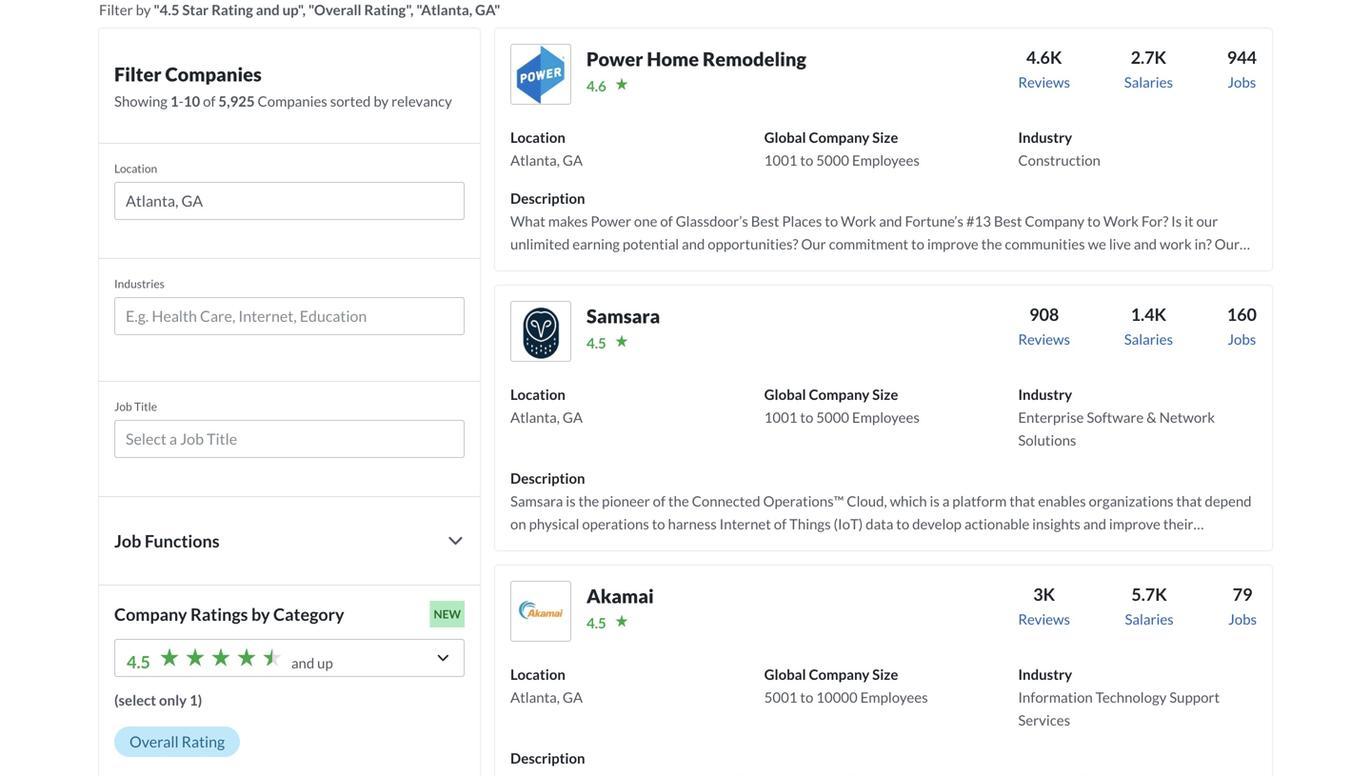 Task type: describe. For each thing, give the bounding box(es) containing it.
industry for samsara
[[1018, 386, 1072, 403]]

2 vertical spatial by
[[251, 604, 270, 625]]

overall rating button
[[114, 726, 240, 757]]

industry information technology support services
[[1018, 666, 1220, 728]]

company for power home remodeling
[[809, 128, 870, 146]]

160 jobs
[[1227, 304, 1257, 347]]

solutions
[[1018, 431, 1076, 448]]

samsara image
[[510, 301, 571, 362]]

jobs for samsara
[[1228, 330, 1256, 347]]

to for power home remodeling
[[800, 151, 814, 168]]

944
[[1227, 47, 1257, 68]]

industry for akamai
[[1018, 666, 1072, 683]]

filter by "4.5 star rating and up", "overall rating", "atlanta, ga"
[[99, 1, 500, 18]]

atlanta, for power home remodeling
[[510, 151, 560, 168]]

(select only 1)
[[114, 691, 202, 708]]

description for samsara
[[510, 469, 585, 487]]

location for power home remodeling
[[510, 128, 566, 146]]

ratings
[[190, 604, 248, 625]]

software
[[1087, 408, 1144, 426]]

rating",
[[364, 1, 414, 18]]

908 reviews
[[1018, 304, 1070, 347]]

support
[[1170, 688, 1220, 706]]

reviews for samsara
[[1018, 330, 1070, 347]]

0 vertical spatial and
[[256, 1, 280, 18]]

10
[[184, 92, 200, 109]]

location atlanta, ga for samsara
[[510, 386, 583, 426]]

job title
[[114, 399, 157, 413]]

jobs for power home remodeling
[[1228, 73, 1256, 90]]

by inside filter companies showing 1 - 10 of 5,925 companies sorted by relevancy
[[374, 92, 389, 109]]

only
[[159, 691, 187, 708]]

star
[[182, 1, 209, 18]]

1)
[[190, 691, 202, 708]]

4.6
[[587, 77, 606, 94]]

global for akamai
[[764, 666, 806, 683]]

&
[[1147, 408, 1157, 426]]

Location field
[[126, 189, 453, 212]]

5.7k salaries
[[1125, 584, 1174, 627]]

services
[[1018, 711, 1070, 728]]

"overall
[[308, 1, 361, 18]]

power home remodeling image
[[510, 44, 571, 105]]

location for akamai
[[510, 666, 566, 683]]

home
[[647, 48, 699, 70]]

showing
[[114, 92, 168, 109]]

rating inside overall rating button
[[182, 732, 225, 751]]

job functions
[[114, 530, 220, 551]]

1 vertical spatial companies
[[258, 92, 327, 109]]

160
[[1227, 304, 1257, 325]]

technology
[[1096, 688, 1167, 706]]

908
[[1029, 304, 1059, 325]]

salaries for samsara
[[1124, 330, 1173, 347]]

industry construction
[[1018, 128, 1101, 168]]

salaries for power home remodeling
[[1124, 73, 1173, 90]]

5001
[[764, 688, 797, 706]]

category
[[273, 604, 344, 625]]

industry enterprise software & network solutions
[[1018, 386, 1215, 448]]

company for samsara
[[809, 386, 870, 403]]

location down showing
[[114, 161, 157, 175]]

job for job functions
[[114, 530, 141, 551]]

(select
[[114, 691, 156, 708]]

up",
[[282, 1, 306, 18]]

up
[[317, 654, 333, 671]]

global for samsara
[[764, 386, 806, 403]]

remodeling
[[703, 48, 807, 70]]

944 jobs
[[1227, 47, 1257, 90]]

5,925
[[218, 92, 255, 109]]

atlanta, for akamai
[[510, 688, 560, 706]]

to for akamai
[[800, 688, 814, 706]]

5000 for samsara
[[816, 408, 849, 426]]

5000 for power home remodeling
[[816, 151, 849, 168]]

ga for akamai
[[563, 688, 583, 706]]

0 vertical spatial rating
[[211, 1, 253, 18]]

information
[[1018, 688, 1093, 706]]

atlanta, for samsara
[[510, 408, 560, 426]]

0 vertical spatial companies
[[165, 63, 262, 86]]

1.4k
[[1131, 304, 1167, 325]]

job functions button
[[114, 527, 465, 554]]

5.7k
[[1132, 584, 1167, 605]]

industry for power home remodeling
[[1018, 128, 1072, 146]]

overall
[[130, 732, 179, 751]]

jobs for akamai
[[1229, 610, 1257, 627]]

akamai
[[587, 585, 654, 607]]

power home remodeling
[[587, 48, 807, 70]]



Task type: vqa. For each thing, say whether or not it's contained in the screenshot.
the 10
yes



Task type: locate. For each thing, give the bounding box(es) containing it.
employees for samsara
[[852, 408, 920, 426]]

3 ga from the top
[[563, 688, 583, 706]]

"atlanta,
[[416, 1, 472, 18]]

industry inside industry enterprise software & network solutions
[[1018, 386, 1072, 403]]

1 vertical spatial salaries
[[1124, 330, 1173, 347]]

1
[[170, 92, 179, 109]]

2 horizontal spatial by
[[374, 92, 389, 109]]

enterprise
[[1018, 408, 1084, 426]]

0 vertical spatial 1001
[[764, 151, 797, 168]]

1 vertical spatial job
[[114, 530, 141, 551]]

1 1001 from the top
[[764, 151, 797, 168]]

and up
[[291, 654, 333, 671]]

0 vertical spatial jobs
[[1228, 73, 1256, 90]]

industry
[[1018, 128, 1072, 146], [1018, 386, 1072, 403], [1018, 666, 1072, 683]]

salaries down 1.4k
[[1124, 330, 1173, 347]]

1 vertical spatial filter
[[114, 63, 162, 86]]

jobs down 79
[[1229, 610, 1257, 627]]

4.5
[[587, 334, 606, 351], [587, 614, 606, 631], [127, 651, 150, 672]]

0 vertical spatial to
[[800, 151, 814, 168]]

0 vertical spatial 4.5
[[587, 334, 606, 351]]

1 vertical spatial reviews
[[1018, 330, 1070, 347]]

3 none field from the top
[[114, 420, 465, 466]]

reviews down 3k
[[1018, 610, 1070, 627]]

0 vertical spatial by
[[136, 1, 151, 18]]

network
[[1159, 408, 1215, 426]]

1 to from the top
[[800, 151, 814, 168]]

1 vertical spatial rating
[[182, 732, 225, 751]]

-
[[179, 92, 184, 109]]

2 vertical spatial location atlanta, ga
[[510, 666, 583, 706]]

none field the industries
[[114, 297, 465, 343]]

2 size from the top
[[872, 386, 898, 403]]

functions
[[145, 530, 220, 551]]

industry inside the industry information technology support services
[[1018, 666, 1072, 683]]

2 industry from the top
[[1018, 386, 1072, 403]]

rating down 1)
[[182, 732, 225, 751]]

industry inside industry construction
[[1018, 128, 1072, 146]]

location down power home remodeling image
[[510, 128, 566, 146]]

2 location atlanta, ga from the top
[[510, 386, 583, 426]]

size for power home remodeling
[[872, 128, 898, 146]]

1 none field from the top
[[114, 182, 465, 228]]

2 job from the top
[[114, 530, 141, 551]]

location atlanta, ga down samsara image
[[510, 386, 583, 426]]

1 vertical spatial to
[[800, 408, 814, 426]]

1 description from the top
[[510, 189, 585, 207]]

ga"
[[475, 1, 500, 18]]

2 vertical spatial to
[[800, 688, 814, 706]]

filter inside filter companies showing 1 - 10 of 5,925 companies sorted by relevancy
[[114, 63, 162, 86]]

global company size 5001 to 10000 employees
[[764, 666, 928, 706]]

2 vertical spatial size
[[872, 666, 898, 683]]

global company size 1001 to 5000 employees for power home remodeling
[[764, 128, 920, 168]]

none field job title
[[114, 420, 465, 466]]

jobs inside 160 jobs
[[1228, 330, 1256, 347]]

2 1001 from the top
[[764, 408, 797, 426]]

1 vertical spatial size
[[872, 386, 898, 403]]

size for samsara
[[872, 386, 898, 403]]

none field for industries
[[114, 297, 465, 343]]

2 vertical spatial none field
[[114, 420, 465, 466]]

3 description from the top
[[510, 749, 585, 766]]

4.5 for akamai
[[587, 614, 606, 631]]

3 location atlanta, ga from the top
[[510, 666, 583, 706]]

79 jobs
[[1229, 584, 1257, 627]]

global for power home remodeling
[[764, 128, 806, 146]]

1 atlanta, from the top
[[510, 151, 560, 168]]

jobs down the 160
[[1228, 330, 1256, 347]]

0 vertical spatial ga
[[563, 151, 583, 168]]

companies
[[165, 63, 262, 86], [258, 92, 327, 109]]

0 horizontal spatial by
[[136, 1, 151, 18]]

4.5 up (select
[[127, 651, 150, 672]]

2 reviews from the top
[[1018, 330, 1070, 347]]

samsara
[[587, 305, 660, 327]]

none field for job title
[[114, 420, 465, 466]]

location down the akamai image
[[510, 666, 566, 683]]

and
[[256, 1, 280, 18], [291, 654, 315, 671]]

0 vertical spatial filter
[[99, 1, 133, 18]]

"4.5
[[154, 1, 179, 18]]

ga down power home remodeling image
[[563, 151, 583, 168]]

1 vertical spatial and
[[291, 654, 315, 671]]

3 reviews from the top
[[1018, 610, 1070, 627]]

global company size 1001 to 5000 employees
[[764, 128, 920, 168], [764, 386, 920, 426]]

employees inside the global company size 5001 to 10000 employees
[[860, 688, 928, 706]]

ga down the akamai image
[[563, 688, 583, 706]]

employees
[[852, 151, 920, 168], [852, 408, 920, 426], [860, 688, 928, 706]]

none field for location
[[114, 182, 465, 228]]

1001 for power home remodeling
[[764, 151, 797, 168]]

2.7k salaries
[[1124, 47, 1173, 90]]

filter for companies
[[114, 63, 162, 86]]

1 location atlanta, ga from the top
[[510, 128, 583, 168]]

relevancy
[[391, 92, 452, 109]]

1 vertical spatial by
[[374, 92, 389, 109]]

1 reviews from the top
[[1018, 73, 1070, 90]]

location
[[510, 128, 566, 146], [114, 161, 157, 175], [510, 386, 566, 403], [510, 666, 566, 683]]

1 5000 from the top
[[816, 151, 849, 168]]

location down samsara image
[[510, 386, 566, 403]]

1.4k salaries
[[1124, 304, 1173, 347]]

3 global from the top
[[764, 666, 806, 683]]

industry up information
[[1018, 666, 1072, 683]]

2 global company size 1001 to 5000 employees from the top
[[764, 386, 920, 426]]

construction
[[1018, 151, 1101, 168]]

1 vertical spatial 4.5
[[587, 614, 606, 631]]

by left "4.5
[[136, 1, 151, 18]]

2 vertical spatial global
[[764, 666, 806, 683]]

0 vertical spatial none field
[[114, 182, 465, 228]]

None field
[[114, 182, 465, 228], [114, 297, 465, 343], [114, 420, 465, 466]]

size for akamai
[[872, 666, 898, 683]]

title
[[134, 399, 157, 413]]

reviews down 908
[[1018, 330, 1070, 347]]

2 global from the top
[[764, 386, 806, 403]]

description for power home remodeling
[[510, 189, 585, 207]]

3 atlanta, from the top
[[510, 688, 560, 706]]

company for akamai
[[809, 666, 870, 683]]

10000
[[816, 688, 858, 706]]

0 vertical spatial location atlanta, ga
[[510, 128, 583, 168]]

0 vertical spatial employees
[[852, 151, 920, 168]]

to for samsara
[[800, 408, 814, 426]]

4.6k
[[1026, 47, 1062, 68]]

rating right star
[[211, 1, 253, 18]]

2 vertical spatial atlanta,
[[510, 688, 560, 706]]

0 vertical spatial global company size 1001 to 5000 employees
[[764, 128, 920, 168]]

2 vertical spatial reviews
[[1018, 610, 1070, 627]]

reviews down 4.6k
[[1018, 73, 1070, 90]]

filter up showing
[[114, 63, 162, 86]]

1 size from the top
[[872, 128, 898, 146]]

2 vertical spatial description
[[510, 749, 585, 766]]

1 vertical spatial atlanta,
[[510, 408, 560, 426]]

0 vertical spatial 5000
[[816, 151, 849, 168]]

filter companies showing 1 - 10 of 5,925 companies sorted by relevancy
[[114, 63, 452, 109]]

1 vertical spatial 1001
[[764, 408, 797, 426]]

sorted
[[330, 92, 371, 109]]

3 to from the top
[[800, 688, 814, 706]]

1 job from the top
[[114, 399, 132, 413]]

79
[[1233, 584, 1253, 605]]

2 atlanta, from the top
[[510, 408, 560, 426]]

2.7k
[[1131, 47, 1167, 68]]

job left title
[[114, 399, 132, 413]]

filter
[[99, 1, 133, 18], [114, 63, 162, 86]]

0 vertical spatial reviews
[[1018, 73, 1070, 90]]

ga for samsara
[[563, 408, 583, 426]]

new
[[434, 607, 461, 621]]

by
[[136, 1, 151, 18], [374, 92, 389, 109], [251, 604, 270, 625]]

company ratings by category
[[114, 604, 344, 625]]

0 horizontal spatial and
[[256, 1, 280, 18]]

employees for akamai
[[860, 688, 928, 706]]

2 none field from the top
[[114, 297, 465, 343]]

0 vertical spatial description
[[510, 189, 585, 207]]

by right sorted
[[374, 92, 389, 109]]

1 vertical spatial ga
[[563, 408, 583, 426]]

salaries
[[1124, 73, 1173, 90], [1124, 330, 1173, 347], [1125, 610, 1174, 627]]

ga
[[563, 151, 583, 168], [563, 408, 583, 426], [563, 688, 583, 706]]

1 vertical spatial global company size 1001 to 5000 employees
[[764, 386, 920, 426]]

1 vertical spatial none field
[[114, 297, 465, 343]]

0 vertical spatial size
[[872, 128, 898, 146]]

ga down samsara image
[[563, 408, 583, 426]]

companies up of
[[165, 63, 262, 86]]

none field location
[[114, 182, 465, 228]]

1 vertical spatial global
[[764, 386, 806, 403]]

filter left "4.5
[[99, 1, 133, 18]]

1 vertical spatial description
[[510, 469, 585, 487]]

1001 for samsara
[[764, 408, 797, 426]]

jobs
[[1228, 73, 1256, 90], [1228, 330, 1256, 347], [1229, 610, 1257, 627]]

atlanta,
[[510, 151, 560, 168], [510, 408, 560, 426], [510, 688, 560, 706]]

atlanta, down the akamai image
[[510, 688, 560, 706]]

reviews
[[1018, 73, 1070, 90], [1018, 330, 1070, 347], [1018, 610, 1070, 627]]

location atlanta, ga for power home remodeling
[[510, 128, 583, 168]]

2 description from the top
[[510, 469, 585, 487]]

and left the up
[[291, 654, 315, 671]]

job for job title
[[114, 399, 132, 413]]

size
[[872, 128, 898, 146], [872, 386, 898, 403], [872, 666, 898, 683]]

company inside the global company size 5001 to 10000 employees
[[809, 666, 870, 683]]

location atlanta, ga down the akamai image
[[510, 666, 583, 706]]

location atlanta, ga
[[510, 128, 583, 168], [510, 386, 583, 426], [510, 666, 583, 706]]

industry up construction
[[1018, 128, 1072, 146]]

location atlanta, ga for akamai
[[510, 666, 583, 706]]

1 vertical spatial employees
[[852, 408, 920, 426]]

4.6k reviews
[[1018, 47, 1070, 90]]

2 vertical spatial 4.5
[[127, 651, 150, 672]]

2 vertical spatial ga
[[563, 688, 583, 706]]

1 vertical spatial location atlanta, ga
[[510, 386, 583, 426]]

3 industry from the top
[[1018, 666, 1072, 683]]

0 vertical spatial job
[[114, 399, 132, 413]]

4.5 down akamai
[[587, 614, 606, 631]]

industry up the enterprise
[[1018, 386, 1072, 403]]

employees for power home remodeling
[[852, 151, 920, 168]]

2 ga from the top
[[563, 408, 583, 426]]

reviews for power home remodeling
[[1018, 73, 1070, 90]]

filter for by
[[99, 1, 133, 18]]

salaries for akamai
[[1125, 610, 1174, 627]]

2 5000 from the top
[[816, 408, 849, 426]]

1 ga from the top
[[563, 151, 583, 168]]

3 size from the top
[[872, 666, 898, 683]]

1 vertical spatial 5000
[[816, 408, 849, 426]]

of
[[203, 92, 216, 109]]

companies right 5,925
[[258, 92, 327, 109]]

jobs inside 944 jobs
[[1228, 73, 1256, 90]]

1 vertical spatial industry
[[1018, 386, 1072, 403]]

global company size 1001 to 5000 employees for samsara
[[764, 386, 920, 426]]

power
[[587, 48, 643, 70]]

Job Title field
[[126, 427, 453, 450]]

description
[[510, 189, 585, 207], [510, 469, 585, 487], [510, 749, 585, 766]]

rating
[[211, 1, 253, 18], [182, 732, 225, 751]]

1 horizontal spatial and
[[291, 654, 315, 671]]

industries
[[114, 277, 165, 290]]

2 vertical spatial jobs
[[1229, 610, 1257, 627]]

by right ratings
[[251, 604, 270, 625]]

3k
[[1033, 584, 1055, 605]]

location atlanta, ga down power home remodeling image
[[510, 128, 583, 168]]

1 global company size 1001 to 5000 employees from the top
[[764, 128, 920, 168]]

to inside the global company size 5001 to 10000 employees
[[800, 688, 814, 706]]

size inside the global company size 5001 to 10000 employees
[[872, 666, 898, 683]]

job left functions
[[114, 530, 141, 551]]

salaries down 5.7k
[[1125, 610, 1174, 627]]

atlanta, down power home remodeling image
[[510, 151, 560, 168]]

0 vertical spatial global
[[764, 128, 806, 146]]

0 vertical spatial atlanta,
[[510, 151, 560, 168]]

atlanta, down samsara image
[[510, 408, 560, 426]]

2 vertical spatial industry
[[1018, 666, 1072, 683]]

1001
[[764, 151, 797, 168], [764, 408, 797, 426]]

job
[[114, 399, 132, 413], [114, 530, 141, 551]]

ga for power home remodeling
[[563, 151, 583, 168]]

and left the up",
[[256, 1, 280, 18]]

description for akamai
[[510, 749, 585, 766]]

2 to from the top
[[800, 408, 814, 426]]

5000
[[816, 151, 849, 168], [816, 408, 849, 426]]

company
[[809, 128, 870, 146], [809, 386, 870, 403], [114, 604, 187, 625], [809, 666, 870, 683]]

4.5 down "samsara"
[[587, 334, 606, 351]]

4.5 for samsara
[[587, 334, 606, 351]]

jobs down "944"
[[1228, 73, 1256, 90]]

1 vertical spatial jobs
[[1228, 330, 1256, 347]]

overall rating
[[130, 732, 225, 751]]

Industries field
[[126, 305, 453, 327]]

1 industry from the top
[[1018, 128, 1072, 146]]

job inside button
[[114, 530, 141, 551]]

reviews for akamai
[[1018, 610, 1070, 627]]

1 horizontal spatial by
[[251, 604, 270, 625]]

salaries down 2.7k
[[1124, 73, 1173, 90]]

to
[[800, 151, 814, 168], [800, 408, 814, 426], [800, 688, 814, 706]]

1 global from the top
[[764, 128, 806, 146]]

2 vertical spatial salaries
[[1125, 610, 1174, 627]]

2 vertical spatial employees
[[860, 688, 928, 706]]

akamai image
[[510, 581, 571, 642]]

3k reviews
[[1018, 584, 1070, 627]]

location for samsara
[[510, 386, 566, 403]]

0 vertical spatial industry
[[1018, 128, 1072, 146]]

global inside the global company size 5001 to 10000 employees
[[764, 666, 806, 683]]

0 vertical spatial salaries
[[1124, 73, 1173, 90]]

global
[[764, 128, 806, 146], [764, 386, 806, 403], [764, 666, 806, 683]]



